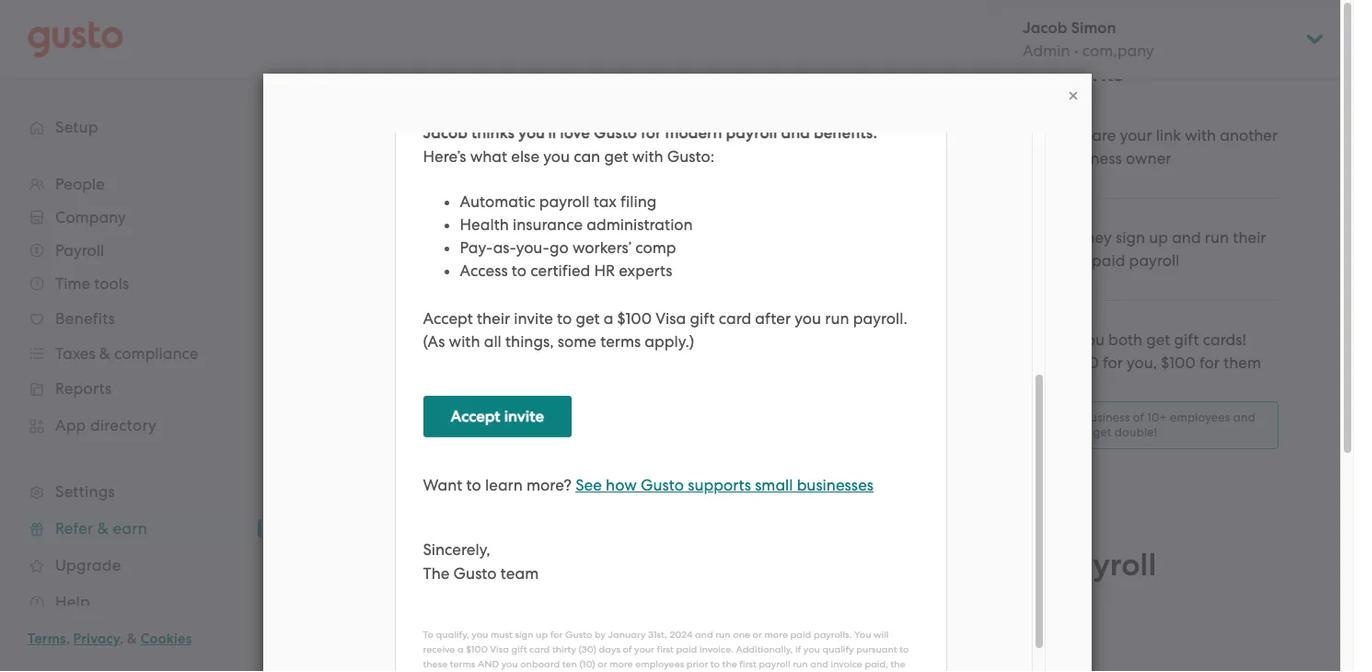 Task type: describe. For each thing, give the bounding box(es) containing it.
share for your
[[1074, 126, 1116, 144]]

you
[[1040, 425, 1061, 439]]

refer a business of 10+ employees and you both get double!
[[1040, 410, 1256, 439]]

2 horizontal spatial module__icon___go7vc image
[[1066, 88, 1080, 103]]

link for on:
[[463, 198, 488, 216]]

list containing share your link with another business owner
[[983, 96, 1279, 449]]

a
[[1072, 410, 1080, 424]]

the
[[435, 198, 459, 216]]

in
[[799, 546, 826, 583]]

how it works
[[983, 59, 1123, 87]]

and inside they sign up and run their first paid payroll
[[1172, 228, 1201, 247]]

gift
[[1174, 330, 1199, 349]]

get inside you both get gift cards! $500 for you, $100 for them
[[1146, 330, 1170, 349]]

and inside refer a business of 10+ employees and you both get double!
[[1233, 410, 1256, 424]]

1 for from the left
[[1103, 353, 1123, 372]]

99%
[[338, 546, 400, 583]]

of
[[1133, 410, 1144, 424]]

they sign up and run their first paid payroll
[[1061, 228, 1266, 270]]

software.
[[338, 587, 475, 625]]

add another button
[[389, 409, 504, 445]]

terms
[[28, 631, 66, 647]]

an illustration of a heart image
[[995, 124, 1041, 170]]

1 enter email address email field from the top
[[375, 303, 911, 343]]

score
[[716, 546, 792, 583]]

get inside refer a business of 10+ employees and you both get double!
[[1093, 425, 1112, 439]]

highest
[[597, 546, 708, 583]]

$500
[[1061, 353, 1099, 372]]

share your link with another business owner
[[1061, 126, 1278, 167]]

$100
[[1161, 353, 1196, 372]]

paid
[[1092, 251, 1125, 270]]

cookies button
[[141, 628, 192, 650]]

1 vertical spatial module__icon___go7vc image
[[887, 315, 902, 329]]

privacy
[[73, 631, 120, 647]]

twitter button
[[590, 198, 648, 216]]

first
[[1061, 251, 1088, 270]]

invite by email
[[375, 255, 535, 283]]

with
[[1185, 126, 1216, 144]]

your
[[1120, 126, 1152, 144]]

add another
[[411, 415, 504, 435]]

how
[[983, 59, 1033, 87]]

an illustration of a gift image
[[995, 328, 1041, 374]]

it
[[1039, 59, 1054, 87]]

linkedin button
[[648, 198, 713, 216]]

satisfaction.
[[408, 546, 589, 583]]

you,
[[1127, 353, 1157, 372]]

link for with
[[1156, 126, 1181, 144]]



Task type: vqa. For each thing, say whether or not it's contained in the screenshot.
app directory link
no



Task type: locate. For each thing, give the bounding box(es) containing it.
99% satisfaction. highest score in small-business payroll software.
[[338, 546, 1156, 625]]

0 vertical spatial payroll
[[1129, 251, 1180, 270]]

both inside you both get gift cards! $500 for you, $100 for them
[[1108, 330, 1143, 349]]

1 horizontal spatial module__icon___go7vc image
[[887, 315, 902, 329]]

2 enter email address email field from the top
[[375, 354, 911, 395]]

1 horizontal spatial and
[[1233, 410, 1256, 424]]

0 horizontal spatial link
[[463, 198, 488, 216]]

get left double!
[[1093, 425, 1112, 439]]

2 for from the left
[[1200, 353, 1220, 372]]

refer
[[1040, 410, 1069, 424]]

get
[[1146, 330, 1170, 349], [1093, 425, 1112, 439]]

both down a
[[1064, 425, 1090, 439]]

twitter
[[597, 199, 640, 215]]

another right with
[[1220, 126, 1278, 144]]

facebook
[[521, 199, 583, 215]]

for left you,
[[1103, 353, 1123, 372]]

1 horizontal spatial ,
[[120, 631, 124, 647]]

both inside refer a business of 10+ employees and you both get double!
[[1064, 425, 1090, 439]]

and right the up
[[1172, 228, 1201, 247]]

up
[[1149, 228, 1168, 247]]

0 horizontal spatial share
[[389, 198, 431, 216]]

1 vertical spatial link
[[463, 198, 488, 216]]

1 horizontal spatial get
[[1146, 330, 1170, 349]]

0 horizontal spatial module__icon___go7vc image
[[389, 418, 404, 433]]

0 horizontal spatial both
[[1064, 425, 1090, 439]]

business inside 99% satisfaction. highest score in small-business payroll software.
[[923, 546, 1046, 583]]

payroll inside they sign up and run their first paid payroll
[[1129, 251, 1180, 270]]

0 horizontal spatial get
[[1093, 425, 1112, 439]]

their
[[1233, 228, 1266, 247]]

module__icon___go7vc image
[[1066, 88, 1080, 103], [887, 315, 902, 329], [389, 418, 404, 433]]

1 vertical spatial business
[[1083, 410, 1130, 424]]

1 vertical spatial another
[[446, 415, 504, 435]]

another right add
[[446, 415, 504, 435]]

2 vertical spatial business
[[923, 546, 1046, 583]]

,
[[66, 631, 70, 647], [120, 631, 124, 647]]

, left "&"
[[120, 631, 124, 647]]

an illustration of a handshake image
[[995, 226, 1041, 272]]

both up you,
[[1108, 330, 1143, 349]]

invite
[[375, 255, 436, 283]]

share inside share your link with another business owner
[[1074, 126, 1116, 144]]

1 vertical spatial and
[[1233, 410, 1256, 424]]

share
[[1074, 126, 1116, 144], [389, 198, 431, 216]]

list
[[983, 96, 1279, 449]]

2 , from the left
[[120, 631, 124, 647]]

, left privacy
[[66, 631, 70, 647]]

0 vertical spatial another
[[1220, 126, 1278, 144]]

0 vertical spatial share
[[1074, 126, 1116, 144]]

10+
[[1147, 410, 1167, 424]]

email
[[474, 255, 535, 283]]

both
[[1108, 330, 1143, 349], [1064, 425, 1090, 439]]

add
[[411, 415, 442, 435]]

account menu element
[[999, 0, 1326, 78]]

module__icon___go7vc image inside add another "button"
[[389, 418, 404, 433]]

payroll
[[1129, 251, 1180, 270], [1054, 546, 1156, 583]]

payroll inside 99% satisfaction. highest score in small-business payroll software.
[[1054, 546, 1156, 583]]

terms , privacy , & cookies
[[28, 631, 192, 647]]

facebook button
[[514, 198, 590, 216]]

they
[[1077, 228, 1112, 247]]

link inside share your link with another business owner
[[1156, 126, 1181, 144]]

1 vertical spatial both
[[1064, 425, 1090, 439]]

double!
[[1115, 425, 1157, 439]]

1 horizontal spatial link
[[1156, 126, 1181, 144]]

business inside share your link with another business owner
[[1061, 149, 1122, 167]]

1 horizontal spatial for
[[1200, 353, 1220, 372]]

share the link on: facebook
[[389, 198, 583, 216]]

another
[[1220, 126, 1278, 144], [446, 415, 504, 435]]

sign
[[1116, 228, 1145, 247]]

0 horizontal spatial another
[[446, 415, 504, 435]]

share for the
[[389, 198, 431, 216]]

0 vertical spatial and
[[1172, 228, 1201, 247]]

share left the
[[389, 198, 431, 216]]

by
[[442, 255, 469, 283]]

0 vertical spatial link
[[1156, 126, 1181, 144]]

run
[[1205, 228, 1229, 247]]

1 vertical spatial enter email address email field
[[375, 354, 911, 395]]

business
[[1061, 149, 1122, 167], [1083, 410, 1130, 424], [923, 546, 1046, 583]]

get up you,
[[1146, 330, 1170, 349]]

terms link
[[28, 631, 66, 647]]

and
[[1172, 228, 1201, 247], [1233, 410, 1256, 424]]

None field
[[375, 144, 779, 185]]

link
[[1156, 126, 1181, 144], [463, 198, 488, 216]]

privacy link
[[73, 631, 120, 647]]

1 horizontal spatial share
[[1074, 126, 1116, 144]]

document
[[263, 74, 1091, 671]]

Enter email address email field
[[375, 303, 911, 343], [375, 354, 911, 395]]

1 horizontal spatial another
[[1220, 126, 1278, 144]]

1 vertical spatial share
[[389, 198, 431, 216]]

0 vertical spatial module__icon___go7vc image
[[1066, 88, 1080, 103]]

them
[[1224, 353, 1261, 372]]

0 horizontal spatial ,
[[66, 631, 70, 647]]

2 vertical spatial module__icon___go7vc image
[[389, 418, 404, 433]]

0 vertical spatial get
[[1146, 330, 1170, 349]]

you
[[1077, 330, 1105, 349]]

0 horizontal spatial and
[[1172, 228, 1201, 247]]

0 vertical spatial enter email address email field
[[375, 303, 911, 343]]

1 vertical spatial get
[[1093, 425, 1112, 439]]

&
[[127, 631, 137, 647]]

employees
[[1170, 410, 1230, 424]]

share left your
[[1074, 126, 1116, 144]]

owner
[[1126, 149, 1171, 167]]

another inside "button"
[[446, 415, 504, 435]]

link up owner
[[1156, 126, 1181, 144]]

and right employees
[[1233, 410, 1256, 424]]

1 vertical spatial payroll
[[1054, 546, 1156, 583]]

home image
[[28, 21, 123, 58]]

1 , from the left
[[66, 631, 70, 647]]

cookies
[[141, 631, 192, 647]]

0 horizontal spatial for
[[1103, 353, 1123, 372]]

cards!
[[1203, 330, 1246, 349]]

works
[[1059, 59, 1123, 87]]

linkedin
[[654, 199, 707, 215]]

another inside share your link with another business owner
[[1220, 126, 1278, 144]]

business inside refer a business of 10+ employees and you both get double!
[[1083, 410, 1130, 424]]

you both get gift cards! $500 for you, $100 for them
[[1061, 330, 1261, 372]]

for down cards!
[[1200, 353, 1220, 372]]

on:
[[492, 198, 514, 216]]

small-
[[833, 546, 923, 583]]

0 vertical spatial both
[[1108, 330, 1143, 349]]

1 horizontal spatial both
[[1108, 330, 1143, 349]]

0 vertical spatial business
[[1061, 149, 1122, 167]]

for
[[1103, 353, 1123, 372], [1200, 353, 1220, 372]]

link left on:
[[463, 198, 488, 216]]



